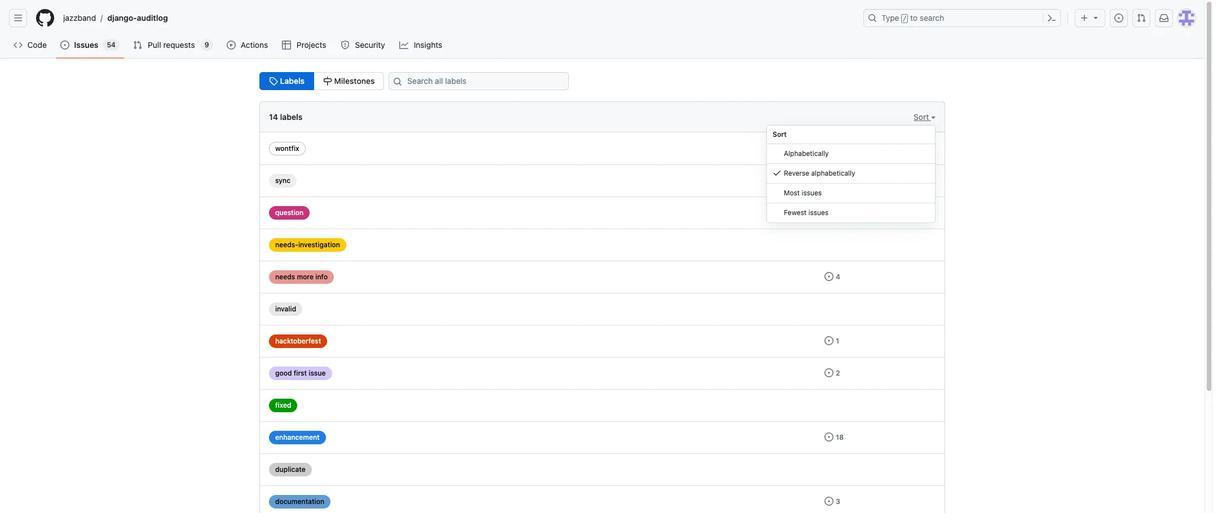 Task type: describe. For each thing, give the bounding box(es) containing it.
sort inside menu
[[773, 130, 787, 139]]

hacktoberfest link
[[269, 335, 327, 349]]

2 link
[[825, 369, 840, 378]]

alphabetically
[[812, 169, 856, 178]]

issue opened image left 1
[[825, 337, 834, 346]]

fewest issues
[[784, 209, 829, 217]]

duplicate link
[[269, 464, 312, 477]]

9
[[205, 41, 209, 49]]

3
[[836, 498, 840, 507]]

needs-investigation
[[275, 241, 340, 249]]

wontfix link
[[269, 142, 306, 156]]

most
[[784, 189, 800, 197]]

code image
[[14, 41, 23, 50]]

wontfix
[[275, 144, 299, 153]]

milestones
[[332, 76, 375, 86]]

projects link
[[278, 37, 332, 54]]

fewest issues link
[[767, 204, 935, 223]]

graph image
[[400, 41, 409, 50]]

to
[[911, 13, 918, 23]]

needs
[[275, 273, 295, 282]]

needs more info
[[275, 273, 328, 282]]

3 link
[[825, 498, 840, 507]]

projects
[[297, 40, 326, 50]]

enhancement link
[[269, 432, 326, 445]]

tag image
[[269, 77, 278, 86]]

issues for fewest issues
[[809, 209, 829, 217]]

issue opened image right triangle down image at the right of the page
[[1115, 14, 1124, 23]]

18
[[836, 434, 844, 442]]

issues for most issues
[[802, 189, 822, 197]]

issue
[[309, 370, 326, 378]]

Labels search field
[[389, 72, 569, 90]]

invalid link
[[269, 303, 303, 316]]

info
[[316, 273, 328, 282]]

reverse alphabetically link
[[767, 164, 935, 184]]

triangle down image
[[1092, 13, 1101, 22]]

enhancement
[[275, 434, 320, 442]]

list containing jazzband
[[59, 9, 857, 27]]

auditlog
[[137, 13, 168, 23]]

18 link
[[825, 433, 844, 442]]

labels
[[280, 112, 303, 122]]

sort button
[[914, 111, 936, 123]]

Search all labels text field
[[389, 72, 569, 90]]

jazzband
[[63, 13, 96, 23]]

0 vertical spatial git pull request image
[[1137, 14, 1146, 23]]

type
[[882, 13, 900, 23]]

question link
[[269, 206, 310, 220]]

search image
[[393, 77, 402, 86]]

/ for type
[[903, 15, 907, 23]]

django-auditlog link
[[103, 9, 172, 27]]

documentation link
[[269, 496, 331, 509]]

homepage image
[[36, 9, 54, 27]]

sync
[[275, 177, 291, 185]]

1 link
[[825, 337, 839, 346]]

shield image
[[341, 41, 350, 50]]

reverse
[[784, 169, 810, 178]]

4
[[836, 273, 841, 282]]

plus image
[[1080, 14, 1089, 23]]

2
[[836, 370, 840, 378]]

most issues link
[[767, 184, 935, 204]]

fixed
[[275, 402, 291, 410]]

search
[[920, 13, 944, 23]]

good first issue
[[275, 370, 326, 378]]

fixed link
[[269, 399, 298, 413]]

code
[[27, 40, 47, 50]]

issue opened image for 2
[[825, 369, 834, 378]]



Task type: vqa. For each thing, say whether or not it's contained in the screenshot.
FEWEST
yes



Task type: locate. For each thing, give the bounding box(es) containing it.
issues right fewest at the top right
[[809, 209, 829, 217]]

issue opened image left '2'
[[825, 369, 834, 378]]

0 vertical spatial sort
[[914, 112, 931, 122]]

sort inside popup button
[[914, 112, 931, 122]]

1 vertical spatial sort
[[773, 130, 787, 139]]

0 horizontal spatial /
[[101, 13, 103, 23]]

hacktoberfest
[[275, 337, 321, 346]]

needs-
[[275, 241, 298, 249]]

type / to search
[[882, 13, 944, 23]]

/
[[101, 13, 103, 23], [903, 15, 907, 23]]

security
[[355, 40, 385, 50]]

play image
[[227, 41, 236, 50]]

2 issue opened image from the top
[[825, 433, 834, 442]]

security link
[[336, 37, 390, 54]]

jazzband / django-auditlog
[[63, 13, 168, 23]]

1 vertical spatial git pull request image
[[133, 41, 142, 50]]

2 vertical spatial issue opened image
[[825, 498, 834, 507]]

0 vertical spatial issue opened image
[[825, 369, 834, 378]]

/ left django-
[[101, 13, 103, 23]]

issues
[[74, 40, 98, 50]]

issue opened image left '18' at the bottom right of the page
[[825, 433, 834, 442]]

insights
[[414, 40, 442, 50]]

documentation
[[275, 498, 324, 507]]

git pull request image left pull
[[133, 41, 142, 50]]

issue opened image for 3
[[825, 498, 834, 507]]

good first issue link
[[269, 367, 332, 381]]

0 horizontal spatial sort
[[773, 130, 787, 139]]

sync link
[[269, 174, 297, 188]]

jazzband link
[[59, 9, 101, 27]]

code link
[[9, 37, 52, 54]]

most issues
[[784, 189, 822, 197]]

issue opened image
[[1115, 14, 1124, 23], [61, 41, 70, 50], [825, 272, 834, 282], [825, 337, 834, 346]]

issue opened image
[[825, 369, 834, 378], [825, 433, 834, 442], [825, 498, 834, 507]]

invalid
[[275, 305, 296, 314]]

1 horizontal spatial /
[[903, 15, 907, 23]]

milestones link
[[314, 72, 384, 90]]

command palette image
[[1048, 14, 1057, 23]]

issues right most at the top right of page
[[802, 189, 822, 197]]

good
[[275, 370, 292, 378]]

pull requests
[[148, 40, 195, 50]]

needs more info link
[[269, 271, 334, 284]]

check image
[[773, 169, 782, 178]]

notifications image
[[1160, 14, 1169, 23]]

menu containing sort
[[767, 125, 936, 223]]

requests
[[163, 40, 195, 50]]

question
[[275, 209, 304, 217]]

14
[[269, 112, 278, 122]]

actions link
[[222, 37, 273, 54]]

issue opened image left the 3
[[825, 498, 834, 507]]

git pull request image
[[1137, 14, 1146, 23], [133, 41, 142, 50]]

/ inside jazzband / django-auditlog
[[101, 13, 103, 23]]

1
[[836, 337, 839, 346]]

needs-investigation link
[[269, 239, 346, 252]]

issue opened image left the 4
[[825, 272, 834, 282]]

1 vertical spatial issues
[[809, 209, 829, 217]]

/ for jazzband
[[101, 13, 103, 23]]

None search field
[[384, 72, 583, 90]]

4 link
[[825, 272, 841, 282]]

sort
[[914, 112, 931, 122], [773, 130, 787, 139]]

1 vertical spatial issue opened image
[[825, 433, 834, 442]]

more
[[297, 273, 314, 282]]

0 vertical spatial issues
[[802, 189, 822, 197]]

git pull request image left notifications icon
[[1137, 14, 1146, 23]]

milestone image
[[323, 77, 332, 86]]

first
[[294, 370, 307, 378]]

1 horizontal spatial git pull request image
[[1137, 14, 1146, 23]]

54
[[107, 41, 116, 49]]

issue element
[[260, 72, 384, 90]]

insights link
[[395, 37, 448, 54]]

menu
[[767, 125, 936, 223]]

reverse alphabetically
[[784, 169, 856, 178]]

investigation
[[298, 241, 340, 249]]

issue opened image left issues
[[61, 41, 70, 50]]

fewest
[[784, 209, 807, 217]]

/ inside type / to search
[[903, 15, 907, 23]]

table image
[[282, 41, 291, 50]]

duplicate
[[275, 466, 306, 474]]

3 issue opened image from the top
[[825, 498, 834, 507]]

3 open issues and pull requests image
[[825, 208, 834, 217]]

actions
[[241, 40, 268, 50]]

14 labels
[[269, 112, 303, 122]]

alphabetically
[[784, 149, 829, 158]]

django-
[[107, 13, 137, 23]]

0 horizontal spatial git pull request image
[[133, 41, 142, 50]]

pull
[[148, 40, 161, 50]]

1 issue opened image from the top
[[825, 369, 834, 378]]

alphabetically link
[[767, 144, 935, 164]]

1 horizontal spatial sort
[[914, 112, 931, 122]]

list
[[59, 9, 857, 27]]

/ left to
[[903, 15, 907, 23]]

issue opened image for 18
[[825, 433, 834, 442]]

issues
[[802, 189, 822, 197], [809, 209, 829, 217]]



